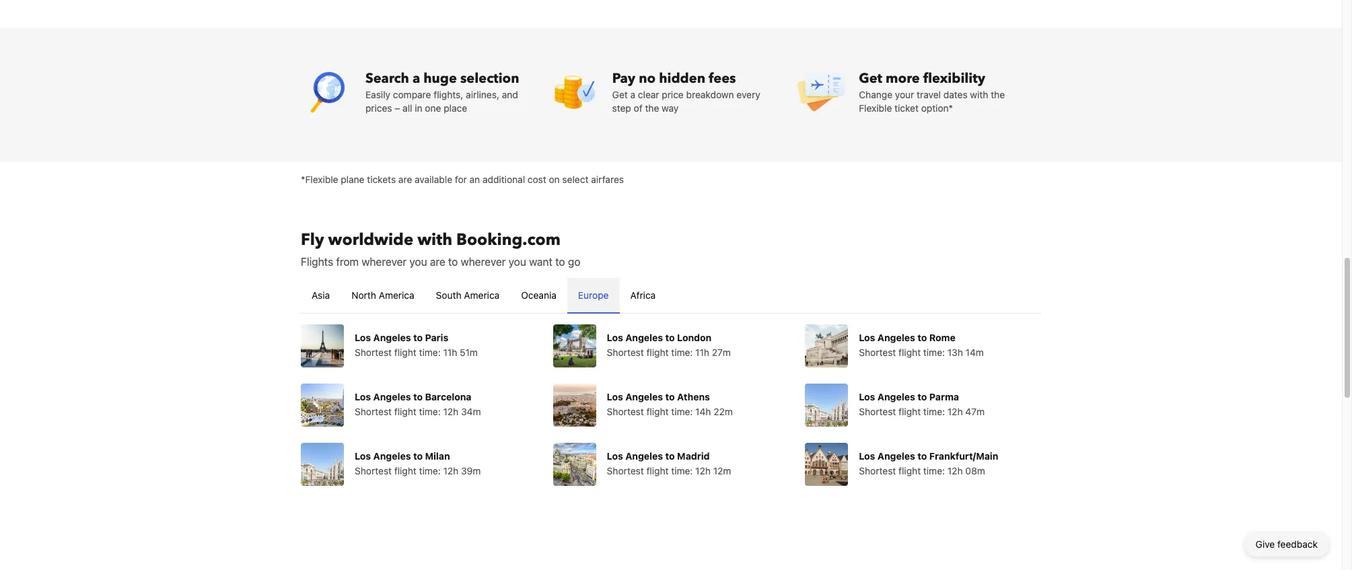 Task type: locate. For each thing, give the bounding box(es) containing it.
you up 'north america'
[[410, 256, 427, 268]]

madrid
[[678, 450, 710, 462]]

get inside pay no hidden fees get a clear price breakdown every step of the way
[[613, 89, 628, 100]]

12h inside los angeles to milan shortest flight time: 12h 39m
[[443, 465, 459, 476]]

are right tickets
[[399, 173, 412, 185]]

to left barcelona in the left bottom of the page
[[413, 391, 423, 402]]

flight inside los angeles to barcelona shortest flight time: 12h 34m
[[395, 406, 417, 417]]

los inside "los angeles to paris shortest flight time: 11h 51m"
[[355, 332, 371, 343]]

los angeles to frankfurt/main image
[[806, 443, 849, 486]]

flight up los angeles to frankfurt/main shortest flight time: 12h 08m on the bottom right
[[899, 406, 921, 417]]

north america button
[[341, 278, 425, 313]]

you left want
[[509, 256, 527, 268]]

12h inside los angeles to parma shortest flight time: 12h 47m
[[948, 406, 963, 417]]

los angeles to rome shortest flight time: 13h 14m
[[860, 332, 985, 358]]

shortest inside los angeles to barcelona shortest flight time: 12h 34m
[[355, 406, 392, 417]]

flight for london
[[647, 346, 669, 358]]

angeles down los angeles to parma shortest flight time: 12h 47m
[[878, 450, 916, 462]]

shortest right the los angeles to rome image
[[860, 346, 897, 358]]

los right los angeles to frankfurt/main image
[[860, 450, 876, 462]]

1 vertical spatial the
[[645, 102, 660, 113]]

selection
[[461, 69, 520, 87]]

los inside the los angeles to rome shortest flight time: 13h 14m
[[860, 332, 876, 343]]

shortest right los angeles to frankfurt/main image
[[860, 465, 897, 476]]

34m
[[461, 406, 481, 417]]

*flexible plane tickets are available for an additional cost on select airfares
[[301, 173, 624, 185]]

shortest for los angeles to madrid shortest flight time: 12h 12m
[[607, 465, 644, 476]]

shortest inside los angeles to milan shortest flight time: 12h 39m
[[355, 465, 392, 476]]

with right dates
[[971, 89, 989, 100]]

los for los angeles to madrid shortest flight time: 12h 12m
[[607, 450, 623, 462]]

los inside los angeles to madrid shortest flight time: 12h 12m
[[607, 450, 623, 462]]

compare
[[393, 89, 431, 100]]

shortest inside the los angeles to rome shortest flight time: 13h 14m
[[860, 346, 897, 358]]

to left parma
[[918, 391, 928, 402]]

angeles down north america button
[[373, 332, 411, 343]]

flight up los angeles to milan shortest flight time: 12h 39m
[[395, 406, 417, 417]]

fly
[[301, 229, 324, 251]]

angeles inside los angeles to barcelona shortest flight time: 12h 34m
[[373, 391, 411, 402]]

time: inside the los angeles to rome shortest flight time: 13h 14m
[[924, 346, 946, 358]]

los right los angeles to madrid image
[[607, 450, 623, 462]]

angeles for athens
[[626, 391, 663, 402]]

the right dates
[[991, 89, 1006, 100]]

to inside los angeles to parma shortest flight time: 12h 47m
[[918, 391, 928, 402]]

get inside get more flexibility change your travel dates with the flexible ticket option*
[[860, 69, 883, 87]]

1 11h from the left
[[443, 346, 457, 358]]

flight left 13h
[[899, 346, 921, 358]]

flight for parma
[[899, 406, 921, 417]]

time: inside los angeles to frankfurt/main shortest flight time: 12h 08m
[[924, 465, 946, 476]]

angeles inside los angeles to milan shortest flight time: 12h 39m
[[373, 450, 411, 462]]

time: inside los angeles to athens shortest flight time: 14h 22m
[[672, 406, 693, 417]]

14h
[[696, 406, 711, 417]]

to inside los angeles to frankfurt/main shortest flight time: 12h 08m
[[918, 450, 928, 462]]

to left london
[[666, 332, 675, 343]]

get up step
[[613, 89, 628, 100]]

to left paris on the bottom left of page
[[413, 332, 423, 343]]

to left rome
[[918, 332, 928, 343]]

wherever down worldwide
[[362, 256, 407, 268]]

you
[[410, 256, 427, 268], [509, 256, 527, 268]]

flight for rome
[[899, 346, 921, 358]]

0 vertical spatial a
[[413, 69, 420, 87]]

12m
[[714, 465, 732, 476]]

to inside the los angeles to rome shortest flight time: 13h 14m
[[918, 332, 928, 343]]

11h for 27m
[[696, 346, 710, 358]]

los inside los angeles to milan shortest flight time: 12h 39m
[[355, 450, 371, 462]]

angeles left parma
[[878, 391, 916, 402]]

a up compare
[[413, 69, 420, 87]]

los for los angeles to frankfurt/main shortest flight time: 12h 08m
[[860, 450, 876, 462]]

africa button
[[620, 278, 667, 313]]

time: inside "los angeles to paris shortest flight time: 11h 51m"
[[419, 346, 441, 358]]

clear
[[638, 89, 660, 100]]

time: down frankfurt/main
[[924, 465, 946, 476]]

flight for paris
[[395, 346, 417, 358]]

south america
[[436, 289, 500, 301]]

flight inside los angeles to parma shortest flight time: 12h 47m
[[899, 406, 921, 417]]

time: down london
[[672, 346, 693, 358]]

angeles inside the los angeles to rome shortest flight time: 13h 14m
[[878, 332, 916, 343]]

shortest for los angeles to rome shortest flight time: 13h 14m
[[860, 346, 897, 358]]

asia
[[312, 289, 330, 301]]

pay no hidden fees get a clear price breakdown every step of the way
[[613, 69, 761, 113]]

travel
[[917, 89, 941, 100]]

shortest inside los angeles to frankfurt/main shortest flight time: 12h 08m
[[860, 465, 897, 476]]

time: down madrid
[[672, 465, 693, 476]]

47m
[[966, 406, 985, 417]]

los inside los angeles to frankfurt/main shortest flight time: 12h 08m
[[860, 450, 876, 462]]

flight inside "los angeles to paris shortest flight time: 11h 51m"
[[395, 346, 417, 358]]

shortest inside los angeles to london shortest flight time: 11h 27m
[[607, 346, 644, 358]]

39m
[[461, 465, 481, 476]]

your
[[896, 89, 915, 100]]

0 horizontal spatial a
[[413, 69, 420, 87]]

one
[[425, 102, 441, 113]]

shortest for los angeles to parma shortest flight time: 12h 47m
[[860, 406, 897, 417]]

flights
[[301, 256, 333, 268]]

time: down parma
[[924, 406, 946, 417]]

11h left 51m
[[443, 346, 457, 358]]

12h for 39m
[[443, 465, 459, 476]]

1 vertical spatial are
[[430, 256, 446, 268]]

angeles inside los angeles to athens shortest flight time: 14h 22m
[[626, 391, 663, 402]]

shortest right 'los angeles to milan' image
[[355, 465, 392, 476]]

from
[[336, 256, 359, 268]]

flight left '08m'
[[899, 465, 921, 476]]

12h for 12m
[[696, 465, 711, 476]]

los angeles to madrid shortest flight time: 12h 12m
[[607, 450, 732, 476]]

prices
[[366, 102, 392, 113]]

los angeles to athens shortest flight time: 14h 22m
[[607, 391, 733, 417]]

wherever
[[362, 256, 407, 268], [461, 256, 506, 268]]

shortest inside los angeles to athens shortest flight time: 14h 22m
[[607, 406, 644, 417]]

to inside los angeles to madrid shortest flight time: 12h 12m
[[666, 450, 675, 462]]

11h for 51m
[[443, 346, 457, 358]]

america inside button
[[464, 289, 500, 301]]

0 horizontal spatial get
[[613, 89, 628, 100]]

los
[[355, 332, 371, 343], [607, 332, 623, 343], [860, 332, 876, 343], [355, 391, 371, 402], [607, 391, 623, 402], [860, 391, 876, 402], [355, 450, 371, 462], [607, 450, 623, 462], [860, 450, 876, 462]]

0 vertical spatial the
[[991, 89, 1006, 100]]

to left athens
[[666, 391, 675, 402]]

0 vertical spatial with
[[971, 89, 989, 100]]

angeles
[[373, 332, 411, 343], [626, 332, 663, 343], [878, 332, 916, 343], [373, 391, 411, 402], [626, 391, 663, 402], [878, 391, 916, 402], [373, 450, 411, 462], [626, 450, 663, 462], [878, 450, 916, 462]]

los right los angeles to parma image
[[860, 391, 876, 402]]

angeles down africa button
[[626, 332, 663, 343]]

0 horizontal spatial 11h
[[443, 346, 457, 358]]

to left frankfurt/main
[[918, 450, 928, 462]]

12h down milan
[[443, 465, 459, 476]]

1 you from the left
[[410, 256, 427, 268]]

1 horizontal spatial america
[[464, 289, 500, 301]]

1 vertical spatial with
[[418, 229, 453, 251]]

a inside search a huge selection easily compare flights, airlines, and prices – all in one place
[[413, 69, 420, 87]]

a inside pay no hidden fees get a clear price breakdown every step of the way
[[631, 89, 636, 100]]

12h down barcelona in the left bottom of the page
[[443, 406, 459, 417]]

shortest for los angeles to paris shortest flight time: 11h 51m
[[355, 346, 392, 358]]

to left milan
[[413, 450, 423, 462]]

0 horizontal spatial america
[[379, 289, 415, 301]]

los right los angeles to london image
[[607, 332, 623, 343]]

los right los angeles to athens image
[[607, 391, 623, 402]]

search
[[366, 69, 409, 87]]

0 horizontal spatial the
[[645, 102, 660, 113]]

shortest right los angeles to barcelona image
[[355, 406, 392, 417]]

angeles inside "los angeles to paris shortest flight time: 11h 51m"
[[373, 332, 411, 343]]

–
[[395, 102, 400, 113]]

flight for milan
[[395, 465, 417, 476]]

flight left 12m
[[647, 465, 669, 476]]

time: down rome
[[924, 346, 946, 358]]

to inside los angeles to london shortest flight time: 11h 27m
[[666, 332, 675, 343]]

time: inside los angeles to madrid shortest flight time: 12h 12m
[[672, 465, 693, 476]]

time: down paris on the bottom left of page
[[419, 346, 441, 358]]

12h down parma
[[948, 406, 963, 417]]

airfares
[[591, 173, 624, 185]]

los angeles to milan shortest flight time: 12h 39m
[[355, 450, 481, 476]]

los right los angeles to paris image
[[355, 332, 371, 343]]

los right los angeles to barcelona image
[[355, 391, 371, 402]]

angeles left rome
[[878, 332, 916, 343]]

are
[[399, 173, 412, 185], [430, 256, 446, 268]]

shortest for los angeles to athens shortest flight time: 14h 22m
[[607, 406, 644, 417]]

los for los angeles to paris shortest flight time: 11h 51m
[[355, 332, 371, 343]]

america inside button
[[379, 289, 415, 301]]

angeles left athens
[[626, 391, 663, 402]]

go
[[568, 256, 581, 268]]

11h inside "los angeles to paris shortest flight time: 11h 51m"
[[443, 346, 457, 358]]

1 horizontal spatial a
[[631, 89, 636, 100]]

los for los angeles to rome shortest flight time: 13h 14m
[[860, 332, 876, 343]]

angeles left madrid
[[626, 450, 663, 462]]

option*
[[922, 102, 954, 113]]

time: inside los angeles to milan shortest flight time: 12h 39m
[[419, 465, 441, 476]]

step
[[613, 102, 632, 113]]

shortest for los angeles to milan shortest flight time: 12h 39m
[[355, 465, 392, 476]]

12h
[[443, 406, 459, 417], [948, 406, 963, 417], [443, 465, 459, 476], [696, 465, 711, 476], [948, 465, 963, 476]]

1 horizontal spatial get
[[860, 69, 883, 87]]

1 horizontal spatial wherever
[[461, 256, 506, 268]]

shortest for los angeles to barcelona shortest flight time: 12h 34m
[[355, 406, 392, 417]]

flight inside los angeles to london shortest flight time: 11h 27m
[[647, 346, 669, 358]]

shortest right los angeles to parma image
[[860, 406, 897, 417]]

shortest
[[355, 346, 392, 358], [607, 346, 644, 358], [860, 346, 897, 358], [355, 406, 392, 417], [607, 406, 644, 417], [860, 406, 897, 417], [355, 465, 392, 476], [607, 465, 644, 476], [860, 465, 897, 476]]

hidden
[[659, 69, 706, 87]]

flight left 39m
[[395, 465, 417, 476]]

flight
[[395, 346, 417, 358], [647, 346, 669, 358], [899, 346, 921, 358], [395, 406, 417, 417], [647, 406, 669, 417], [899, 406, 921, 417], [395, 465, 417, 476], [647, 465, 669, 476], [899, 465, 921, 476]]

1 vertical spatial get
[[613, 89, 628, 100]]

time: inside los angeles to parma shortest flight time: 12h 47m
[[924, 406, 946, 417]]

airlines,
[[466, 89, 500, 100]]

with up "south"
[[418, 229, 453, 251]]

12h inside los angeles to frankfurt/main shortest flight time: 12h 08m
[[948, 465, 963, 476]]

los inside los angeles to athens shortest flight time: 14h 22m
[[607, 391, 623, 402]]

time: inside los angeles to london shortest flight time: 11h 27m
[[672, 346, 693, 358]]

los right 'los angeles to milan' image
[[355, 450, 371, 462]]

1 horizontal spatial the
[[991, 89, 1006, 100]]

2 america from the left
[[464, 289, 500, 301]]

los inside los angeles to london shortest flight time: 11h 27m
[[607, 332, 623, 343]]

america right "south"
[[464, 289, 500, 301]]

angeles inside los angeles to london shortest flight time: 11h 27m
[[626, 332, 663, 343]]

america
[[379, 289, 415, 301], [464, 289, 500, 301]]

to
[[448, 256, 458, 268], [556, 256, 565, 268], [413, 332, 423, 343], [666, 332, 675, 343], [918, 332, 928, 343], [413, 391, 423, 402], [666, 391, 675, 402], [918, 391, 928, 402], [413, 450, 423, 462], [666, 450, 675, 462], [918, 450, 928, 462]]

shortest inside los angeles to parma shortest flight time: 12h 47m
[[860, 406, 897, 417]]

shortest right los angeles to madrid image
[[607, 465, 644, 476]]

to inside los angeles to barcelona shortest flight time: 12h 34m
[[413, 391, 423, 402]]

los inside los angeles to parma shortest flight time: 12h 47m
[[860, 391, 876, 402]]

0 horizontal spatial are
[[399, 173, 412, 185]]

time: down barcelona in the left bottom of the page
[[419, 406, 441, 417]]

flight for barcelona
[[395, 406, 417, 417]]

to inside "los angeles to paris shortest flight time: 11h 51m"
[[413, 332, 423, 343]]

shortest right los angeles to athens image
[[607, 406, 644, 417]]

are up "south"
[[430, 256, 446, 268]]

ticket
[[895, 102, 919, 113]]

get
[[860, 69, 883, 87], [613, 89, 628, 100]]

1 horizontal spatial you
[[509, 256, 527, 268]]

flight inside los angeles to athens shortest flight time: 14h 22m
[[647, 406, 669, 417]]

to inside los angeles to athens shortest flight time: 14h 22m
[[666, 391, 675, 402]]

time:
[[419, 346, 441, 358], [672, 346, 693, 358], [924, 346, 946, 358], [419, 406, 441, 417], [672, 406, 693, 417], [924, 406, 946, 417], [419, 465, 441, 476], [672, 465, 693, 476], [924, 465, 946, 476]]

1 america from the left
[[379, 289, 415, 301]]

america right "north"
[[379, 289, 415, 301]]

to for los angeles to paris shortest flight time: 11h 51m
[[413, 332, 423, 343]]

shortest right los angeles to london image
[[607, 346, 644, 358]]

los inside los angeles to barcelona shortest flight time: 12h 34m
[[355, 391, 371, 402]]

america for south america
[[464, 289, 500, 301]]

asia button
[[301, 278, 341, 313]]

11h down london
[[696, 346, 710, 358]]

the
[[991, 89, 1006, 100], [645, 102, 660, 113]]

to for los angeles to parma shortest flight time: 12h 47m
[[918, 391, 928, 402]]

1 vertical spatial a
[[631, 89, 636, 100]]

1 horizontal spatial 11h
[[696, 346, 710, 358]]

angeles left barcelona in the left bottom of the page
[[373, 391, 411, 402]]

12h down madrid
[[696, 465, 711, 476]]

los angeles to parma shortest flight time: 12h 47m
[[860, 391, 985, 417]]

12h inside los angeles to barcelona shortest flight time: 12h 34m
[[443, 406, 459, 417]]

angeles inside los angeles to parma shortest flight time: 12h 47m
[[878, 391, 916, 402]]

shortest inside "los angeles to paris shortest flight time: 11h 51m"
[[355, 346, 392, 358]]

flight inside the los angeles to rome shortest flight time: 13h 14m
[[899, 346, 921, 358]]

2 11h from the left
[[696, 346, 710, 358]]

with inside the fly worldwide with booking.com flights from wherever you are to wherever you want to go
[[418, 229, 453, 251]]

flight inside los angeles to frankfurt/main shortest flight time: 12h 08m
[[899, 465, 921, 476]]

shortest inside los angeles to madrid shortest flight time: 12h 12m
[[607, 465, 644, 476]]

angeles left milan
[[373, 450, 411, 462]]

angeles inside los angeles to frankfurt/main shortest flight time: 12h 08m
[[878, 450, 916, 462]]

get up change
[[860, 69, 883, 87]]

are inside the fly worldwide with booking.com flights from wherever you are to wherever you want to go
[[430, 256, 446, 268]]

plane
[[341, 173, 365, 185]]

los angeles to parma image
[[806, 384, 849, 427]]

0 vertical spatial are
[[399, 173, 412, 185]]

america for north america
[[379, 289, 415, 301]]

tab list
[[301, 278, 1042, 314]]

0 horizontal spatial wherever
[[362, 256, 407, 268]]

breakdown
[[687, 89, 734, 100]]

los for los angeles to london shortest flight time: 11h 27m
[[607, 332, 623, 343]]

12h down frankfurt/main
[[948, 465, 963, 476]]

shortest right los angeles to paris image
[[355, 346, 392, 358]]

rome
[[930, 332, 956, 343]]

the inside pay no hidden fees get a clear price breakdown every step of the way
[[645, 102, 660, 113]]

los angeles to athens image
[[553, 384, 596, 427]]

1 horizontal spatial with
[[971, 89, 989, 100]]

to for los angeles to frankfurt/main shortest flight time: 12h 08m
[[918, 450, 928, 462]]

the down clear
[[645, 102, 660, 113]]

0 horizontal spatial you
[[410, 256, 427, 268]]

to left go
[[556, 256, 565, 268]]

athens
[[678, 391, 710, 402]]

every
[[737, 89, 761, 100]]

los right the los angeles to rome image
[[860, 332, 876, 343]]

flight for frankfurt/main
[[899, 465, 921, 476]]

11h inside los angeles to london shortest flight time: 11h 27m
[[696, 346, 710, 358]]

wherever down booking.com
[[461, 256, 506, 268]]

get more flexibility change your travel dates with the flexible ticket option*
[[860, 69, 1006, 113]]

to inside los angeles to milan shortest flight time: 12h 39m
[[413, 450, 423, 462]]

flight inside los angeles to milan shortest flight time: 12h 39m
[[395, 465, 417, 476]]

flight up los angeles to barcelona shortest flight time: 12h 34m
[[395, 346, 417, 358]]

los for los angeles to milan shortest flight time: 12h 39m
[[355, 450, 371, 462]]

0 horizontal spatial with
[[418, 229, 453, 251]]

12h inside los angeles to madrid shortest flight time: 12h 12m
[[696, 465, 711, 476]]

13h
[[948, 346, 964, 358]]

to for los angeles to madrid shortest flight time: 12h 12m
[[666, 450, 675, 462]]

for
[[455, 173, 467, 185]]

a up of on the left of the page
[[631, 89, 636, 100]]

time: down athens
[[672, 406, 693, 417]]

time: down milan
[[419, 465, 441, 476]]

angeles inside los angeles to madrid shortest flight time: 12h 12m
[[626, 450, 663, 462]]

1 horizontal spatial are
[[430, 256, 446, 268]]

flight up los angeles to athens shortest flight time: 14h 22m
[[647, 346, 669, 358]]

los angeles to rome image
[[806, 324, 849, 367]]

time: for paris
[[419, 346, 441, 358]]

time: for barcelona
[[419, 406, 441, 417]]

0 vertical spatial get
[[860, 69, 883, 87]]

flight left 14h
[[647, 406, 669, 417]]

to left madrid
[[666, 450, 675, 462]]

flight inside los angeles to madrid shortest flight time: 12h 12m
[[647, 465, 669, 476]]

time: inside los angeles to barcelona shortest flight time: 12h 34m
[[419, 406, 441, 417]]



Task type: describe. For each thing, give the bounding box(es) containing it.
available
[[415, 173, 453, 185]]

1 wherever from the left
[[362, 256, 407, 268]]

in
[[415, 102, 423, 113]]

oceania button
[[511, 278, 568, 313]]

fly worldwide with booking.com flights from wherever you are to wherever you want to go
[[301, 229, 581, 268]]

milan
[[425, 450, 450, 462]]

oceania
[[521, 289, 557, 301]]

more
[[886, 69, 920, 87]]

12h for 08m
[[948, 465, 963, 476]]

los angeles to paris shortest flight time: 11h 51m
[[355, 332, 478, 358]]

time: for parma
[[924, 406, 946, 417]]

angeles for london
[[626, 332, 663, 343]]

los angeles to paris image
[[301, 324, 344, 367]]

south
[[436, 289, 462, 301]]

change
[[860, 89, 893, 100]]

with inside get more flexibility change your travel dates with the flexible ticket option*
[[971, 89, 989, 100]]

los angeles to barcelona image
[[301, 384, 344, 427]]

the inside get more flexibility change your travel dates with the flexible ticket option*
[[991, 89, 1006, 100]]

08m
[[966, 465, 986, 476]]

flight for athens
[[647, 406, 669, 417]]

14m
[[966, 346, 985, 358]]

give feedback button
[[1246, 533, 1329, 557]]

south america button
[[425, 278, 511, 313]]

tickets
[[367, 173, 396, 185]]

and
[[502, 89, 518, 100]]

to up "south"
[[448, 256, 458, 268]]

51m
[[460, 346, 478, 358]]

los angeles to frankfurt/main shortest flight time: 12h 08m
[[860, 450, 999, 476]]

time: for rome
[[924, 346, 946, 358]]

angeles for rome
[[878, 332, 916, 343]]

give
[[1256, 539, 1276, 550]]

additional
[[483, 173, 525, 185]]

place
[[444, 102, 467, 113]]

time: for london
[[672, 346, 693, 358]]

2 wherever from the left
[[461, 256, 506, 268]]

to for los angeles to barcelona shortest flight time: 12h 34m
[[413, 391, 423, 402]]

of
[[634, 102, 643, 113]]

easily
[[366, 89, 391, 100]]

paris
[[425, 332, 449, 343]]

22m
[[714, 406, 733, 417]]

way
[[662, 102, 679, 113]]

time: for frankfurt/main
[[924, 465, 946, 476]]

cost
[[528, 173, 547, 185]]

los angeles to barcelona shortest flight time: 12h 34m
[[355, 391, 481, 417]]

los angeles to madrid image
[[553, 443, 596, 486]]

london
[[678, 332, 712, 343]]

frankfurt/main
[[930, 450, 999, 462]]

search a huge selection easily compare flights, airlines, and prices – all in one place
[[366, 69, 520, 113]]

select
[[563, 173, 589, 185]]

time: for milan
[[419, 465, 441, 476]]

flexibility
[[924, 69, 986, 87]]

angeles for paris
[[373, 332, 411, 343]]

angeles for madrid
[[626, 450, 663, 462]]

an
[[470, 173, 480, 185]]

barcelona
[[425, 391, 472, 402]]

los for los angeles to athens shortest flight time: 14h 22m
[[607, 391, 623, 402]]

angeles for parma
[[878, 391, 916, 402]]

price
[[662, 89, 684, 100]]

north
[[352, 289, 376, 301]]

to for los angeles to rome shortest flight time: 13h 14m
[[918, 332, 928, 343]]

los for los angeles to barcelona shortest flight time: 12h 34m
[[355, 391, 371, 402]]

feedback
[[1278, 539, 1319, 550]]

no
[[639, 69, 656, 87]]

12h for 47m
[[948, 406, 963, 417]]

to for los angeles to athens shortest flight time: 14h 22m
[[666, 391, 675, 402]]

want
[[529, 256, 553, 268]]

angeles for milan
[[373, 450, 411, 462]]

2 you from the left
[[509, 256, 527, 268]]

los angeles to milan image
[[301, 443, 344, 486]]

shortest for los angeles to frankfurt/main shortest flight time: 12h 08m
[[860, 465, 897, 476]]

time: for athens
[[672, 406, 693, 417]]

los angeles to london shortest flight time: 11h 27m
[[607, 332, 731, 358]]

europe
[[578, 289, 609, 301]]

north america
[[352, 289, 415, 301]]

27m
[[712, 346, 731, 358]]

time: for madrid
[[672, 465, 693, 476]]

shortest for los angeles to london shortest flight time: 11h 27m
[[607, 346, 644, 358]]

europe button
[[568, 278, 620, 313]]

flexible
[[860, 102, 893, 113]]

pay
[[613, 69, 636, 87]]

all
[[403, 102, 413, 113]]

worldwide
[[328, 229, 414, 251]]

los for los angeles to parma shortest flight time: 12h 47m
[[860, 391, 876, 402]]

tab list containing asia
[[301, 278, 1042, 314]]

angeles for barcelona
[[373, 391, 411, 402]]

fees
[[709, 69, 736, 87]]

give feedback
[[1256, 539, 1319, 550]]

africa
[[631, 289, 656, 301]]

flights,
[[434, 89, 464, 100]]

flight for madrid
[[647, 465, 669, 476]]

*flexible
[[301, 173, 338, 185]]

booking.com
[[457, 229, 561, 251]]

dates
[[944, 89, 968, 100]]

to for los angeles to london shortest flight time: 11h 27m
[[666, 332, 675, 343]]

angeles for frankfurt/main
[[878, 450, 916, 462]]

12h for 34m
[[443, 406, 459, 417]]

los angeles to london image
[[553, 324, 596, 367]]

parma
[[930, 391, 960, 402]]

huge
[[424, 69, 457, 87]]

to for los angeles to milan shortest flight time: 12h 39m
[[413, 450, 423, 462]]



Task type: vqa. For each thing, say whether or not it's contained in the screenshot.


